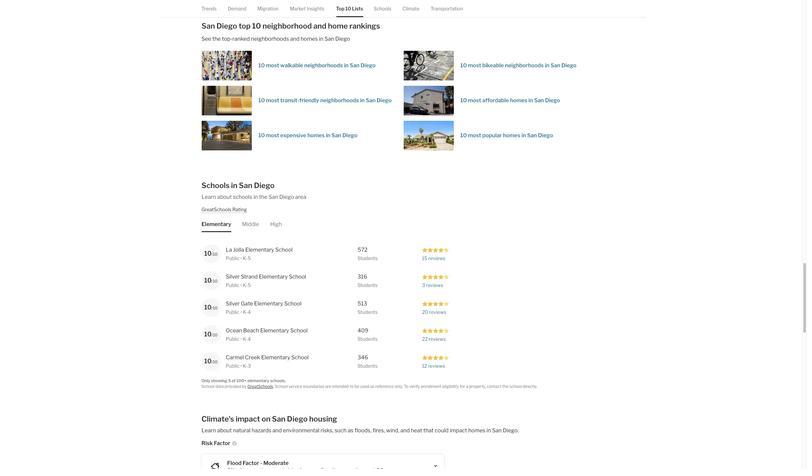 Task type: describe. For each thing, give the bounding box(es) containing it.
insights
[[307, 6, 324, 11]]

elementary for jolla
[[245, 247, 274, 253]]

school data provided by greatschools . school service boundaries are intended to be used as reference only. to verify enrollment eligibility for a property, contact the school directly.
[[202, 384, 538, 389]]

ocean
[[226, 328, 242, 334]]

elementary down greatschools rating
[[202, 221, 231, 228]]

could
[[435, 428, 449, 434]]

• for beach
[[241, 337, 242, 342]]

be
[[355, 384, 359, 389]]

diego.
[[503, 428, 519, 434]]

-
[[260, 461, 262, 467]]

public for silver strand elementary school
[[226, 283, 239, 288]]

schools
[[233, 194, 252, 200]]

popular
[[483, 132, 502, 139]]

most for expensive
[[266, 132, 279, 139]]

409 students
[[358, 328, 378, 342]]

top
[[239, 22, 251, 30]]

10 most expensive homes in san diego link
[[202, 121, 404, 151]]

20
[[422, 310, 428, 315]]

1 horizontal spatial impact
[[450, 428, 467, 434]]

silver for silver gate elementary school
[[226, 301, 240, 307]]

only showing 5 of                100+ elementary schools.
[[202, 379, 286, 384]]

risks,
[[321, 428, 334, 434]]

affordable
[[483, 97, 509, 104]]

rating 4.0 out of 5 element for 513
[[422, 301, 449, 307]]

school for silver gate elementary school
[[284, 301, 302, 307]]

that
[[424, 428, 434, 434]]

• for gate
[[241, 310, 242, 315]]

top
[[336, 6, 345, 11]]

silver for silver strand elementary school
[[226, 274, 240, 280]]

students for 409
[[358, 337, 378, 342]]

5 for strand
[[248, 283, 251, 288]]

factor for flood
[[243, 461, 259, 467]]

schools link
[[374, 0, 392, 17]]

to
[[350, 384, 354, 389]]

/10 for silver gate elementary school
[[212, 306, 218, 311]]

strand
[[241, 274, 258, 280]]

demand
[[228, 6, 246, 11]]

rankings
[[350, 22, 380, 30]]

neighborhoods right walkable
[[304, 62, 343, 69]]

10 /10 for silver strand elementary school
[[204, 277, 218, 284]]

public for ocean beach elementary school
[[226, 337, 239, 342]]

top-
[[222, 36, 233, 42]]

most popular homes image
[[404, 121, 454, 151]]

most bikeable neighborhoods image
[[404, 51, 454, 81]]

san inside "link"
[[551, 62, 561, 69]]

high
[[270, 221, 282, 228]]

greatschools rating
[[202, 207, 247, 213]]

are
[[325, 384, 331, 389]]

10 most bikeable neighborhoods in san diego
[[461, 62, 577, 69]]

reviews for 316
[[426, 283, 443, 288]]

3 inside carmel creek elementary school public • k-3
[[248, 364, 251, 369]]

most transit-friendly neighborhoods image
[[202, 86, 252, 116]]

data
[[215, 384, 224, 389]]

10 most transit-friendly neighborhoods in san diego link
[[202, 86, 404, 116]]

10 most affordable homes in san diego
[[461, 97, 560, 104]]

4 for beach
[[248, 337, 251, 342]]

migration link
[[258, 0, 279, 17]]

by
[[242, 384, 247, 389]]

carmel
[[226, 355, 244, 361]]

most for walkable
[[266, 62, 279, 69]]

ocean beach elementary school public • k-4
[[226, 328, 308, 342]]

walkable
[[280, 62, 303, 69]]

gate
[[241, 301, 253, 307]]

schools in san diego
[[202, 181, 275, 190]]

market insights link
[[290, 0, 324, 17]]

elementary for strand
[[259, 274, 288, 280]]

showing
[[211, 379, 227, 384]]

10 most bikeable neighborhoods in san diego link
[[404, 51, 606, 81]]

most expensive homes image
[[202, 121, 252, 151]]

silver strand elementary school button
[[226, 273, 319, 281]]

• for creek
[[241, 364, 242, 369]]

3 reviews
[[422, 283, 443, 288]]

only
[[202, 379, 210, 384]]

1 vertical spatial as
[[348, 428, 354, 434]]

elementary
[[247, 379, 269, 384]]

rating
[[233, 207, 247, 213]]

schools.
[[270, 379, 286, 384]]

1 horizontal spatial the
[[259, 194, 268, 200]]

housing
[[309, 415, 337, 424]]

beach
[[243, 328, 259, 334]]

k- for beach
[[243, 337, 248, 342]]

most for transit-
[[266, 97, 279, 104]]

neighborhoods inside "link"
[[505, 62, 544, 69]]

flood
[[227, 461, 242, 467]]

see
[[202, 36, 211, 42]]

most affordable homes image
[[404, 86, 454, 116]]

boundaries
[[303, 384, 324, 389]]

transportation link
[[431, 0, 463, 17]]

silver gate elementary school button
[[226, 300, 319, 308]]

see the top-ranked neighborhoods and homes in san diego
[[202, 36, 350, 42]]

risk
[[202, 441, 213, 447]]

climate's
[[202, 415, 234, 424]]

and down san diego top 10 neighborhood and home rankings
[[290, 36, 300, 42]]

school for carmel creek elementary school
[[292, 355, 309, 361]]

neighborhood
[[263, 22, 312, 30]]

greatschools link
[[248, 384, 273, 389]]

san diego top 10 neighborhood and home rankings
[[202, 22, 380, 30]]

10 most walkable neighborhoods in san diego link
[[202, 51, 404, 81]]

10 most walkable neighborhoods in san diego
[[259, 62, 376, 69]]

school for silver strand elementary school
[[289, 274, 306, 280]]

4 for gate
[[248, 310, 251, 315]]

homes for 10 most expensive homes in san diego
[[308, 132, 325, 139]]

expensive
[[280, 132, 306, 139]]

hazards
[[252, 428, 271, 434]]

la jolla elementary school button
[[226, 246, 319, 254]]

346
[[358, 355, 368, 361]]

/10 for silver strand elementary school
[[212, 279, 218, 284]]

directly.
[[523, 384, 538, 389]]

572 students
[[358, 247, 378, 262]]

schools for schools
[[374, 6, 392, 11]]

• for strand
[[241, 283, 242, 288]]

513
[[358, 301, 367, 307]]

and down 'climate's impact on san diego housing'
[[273, 428, 282, 434]]

flood factor - moderate
[[227, 461, 289, 467]]

learn for learn about natural hazards and environmental risks, such as floods, fires, wind, and heat that      could impact homes in san diego.
[[202, 428, 216, 434]]

property,
[[469, 384, 486, 389]]

rating 4.0 out of 5 element for 316
[[422, 274, 449, 280]]

k- for creek
[[243, 364, 248, 369]]



Task type: locate. For each thing, give the bounding box(es) containing it.
verify
[[410, 384, 420, 389]]

transit-
[[280, 97, 300, 104]]

students for 513
[[358, 310, 378, 315]]

public for la jolla elementary school
[[226, 256, 239, 262]]

public for silver gate elementary school
[[226, 310, 239, 315]]

for
[[460, 384, 465, 389]]

1 silver from the top
[[226, 274, 240, 280]]

about for schools
[[217, 194, 232, 200]]

1 learn from the top
[[202, 194, 216, 200]]

3 rating 4.0 out of 5 element from the top
[[422, 301, 449, 307]]

1 vertical spatial learn
[[202, 428, 216, 434]]

2 10 /10 from the top
[[204, 277, 218, 284]]

1 public from the top
[[226, 256, 239, 262]]

elementary for beach
[[260, 328, 289, 334]]

schools up rankings
[[374, 6, 392, 11]]

in inside "link"
[[545, 62, 550, 69]]

0 horizontal spatial schools
[[202, 181, 230, 190]]

0 vertical spatial as
[[370, 384, 375, 389]]

2 about from the top
[[217, 428, 232, 434]]

in
[[319, 36, 324, 42], [344, 62, 349, 69], [545, 62, 550, 69], [360, 97, 365, 104], [529, 97, 533, 104], [326, 132, 331, 139], [522, 132, 526, 139], [231, 181, 238, 190], [254, 194, 258, 200], [487, 428, 491, 434]]

elementary right strand
[[259, 274, 288, 280]]

students down the 346
[[358, 364, 378, 369]]

10 /10 for la jolla elementary school
[[204, 250, 218, 257]]

elementary right creek
[[261, 355, 290, 361]]

2 /10 from the top
[[212, 279, 218, 284]]

• down carmel
[[241, 364, 242, 369]]

the right "schools"
[[259, 194, 268, 200]]

2 public from the top
[[226, 283, 239, 288]]

/10 for carmel creek elementary school
[[212, 360, 218, 365]]

elementary
[[202, 221, 231, 228], [245, 247, 274, 253], [259, 274, 288, 280], [254, 301, 283, 307], [260, 328, 289, 334], [261, 355, 290, 361]]

intended
[[332, 384, 349, 389]]

and
[[314, 22, 327, 30], [290, 36, 300, 42], [273, 428, 282, 434], [401, 428, 410, 434]]

students for 572
[[358, 256, 378, 262]]

10 most popular homes in san diego link
[[404, 121, 606, 151]]

0 vertical spatial 4
[[248, 310, 251, 315]]

elementary inside carmel creek elementary school public • k-3
[[261, 355, 290, 361]]

to
[[404, 384, 409, 389]]

1 horizontal spatial as
[[370, 384, 375, 389]]

2 rating 4.0 out of 5 element from the top
[[422, 274, 449, 280]]

k- down gate
[[243, 310, 248, 315]]

1 vertical spatial 4
[[248, 337, 251, 342]]

• inside silver strand elementary school public • k-5
[[241, 283, 242, 288]]

3 down creek
[[248, 364, 251, 369]]

100+
[[237, 379, 247, 384]]

1 students from the top
[[358, 256, 378, 262]]

/10 for ocean beach elementary school
[[212, 333, 218, 338]]

5
[[248, 256, 251, 262], [248, 283, 251, 288], [228, 379, 231, 384]]

most walkable neighborhoods image
[[202, 51, 252, 81]]

1 horizontal spatial greatschools
[[248, 384, 273, 389]]

natural
[[233, 428, 251, 434]]

schools up greatschools rating
[[202, 181, 230, 190]]

impact right could
[[450, 428, 467, 434]]

most left walkable
[[266, 62, 279, 69]]

as right used
[[370, 384, 375, 389]]

la
[[226, 247, 232, 253]]

public inside ocean beach elementary school public • k-4
[[226, 337, 239, 342]]

silver left strand
[[226, 274, 240, 280]]

• down ocean
[[241, 337, 242, 342]]

0 horizontal spatial factor
[[214, 441, 230, 447]]

2 silver from the top
[[226, 301, 240, 307]]

used
[[360, 384, 370, 389]]

2 learn from the top
[[202, 428, 216, 434]]

students down the 409
[[358, 337, 378, 342]]

elementary inside la jolla elementary school public • k-5
[[245, 247, 274, 253]]

most left the transit-
[[266, 97, 279, 104]]

4 • from the top
[[241, 337, 242, 342]]

school inside silver strand elementary school public • k-5
[[289, 274, 306, 280]]

service
[[289, 384, 303, 389]]

greatschools down elementary
[[248, 384, 273, 389]]

elementary right beach on the bottom left of the page
[[260, 328, 289, 334]]

public inside silver strand elementary school public • k-5
[[226, 283, 239, 288]]

3 /10 from the top
[[212, 306, 218, 311]]

1 vertical spatial 3
[[248, 364, 251, 369]]

10 /10 for carmel creek elementary school
[[204, 358, 218, 365]]

most left bikeable
[[468, 62, 481, 69]]

factor
[[214, 441, 230, 447], [243, 461, 259, 467]]

0 vertical spatial about
[[217, 194, 232, 200]]

k- inside silver strand elementary school public • k-5
[[243, 283, 248, 288]]

enrollment
[[421, 384, 442, 389]]

0 vertical spatial the
[[212, 36, 221, 42]]

most left popular
[[468, 132, 481, 139]]

• down strand
[[241, 283, 242, 288]]

0 vertical spatial 3
[[422, 283, 425, 288]]

5 inside silver strand elementary school public • k-5
[[248, 283, 251, 288]]

and left heat
[[401, 428, 410, 434]]

schools
[[374, 6, 392, 11], [202, 181, 230, 190]]

0 horizontal spatial as
[[348, 428, 354, 434]]

1 vertical spatial factor
[[243, 461, 259, 467]]

k-
[[243, 256, 248, 262], [243, 283, 248, 288], [243, 310, 248, 315], [243, 337, 248, 342], [243, 364, 248, 369]]

carmel creek elementary school button
[[226, 354, 319, 362]]

silver inside silver strand elementary school public • k-5
[[226, 274, 240, 280]]

5 down strand
[[248, 283, 251, 288]]

reviews for 346
[[428, 364, 445, 369]]

and down insights
[[314, 22, 327, 30]]

10 most popular homes in san diego
[[461, 132, 553, 139]]

silver gate elementary school public • k-4
[[226, 301, 302, 315]]

school for ocean beach elementary school
[[290, 328, 308, 334]]

0 horizontal spatial the
[[212, 36, 221, 42]]

346 students
[[358, 355, 378, 369]]

most for popular
[[468, 132, 481, 139]]

rating 4.0 out of 5 element for 409
[[422, 328, 449, 334]]

15
[[422, 256, 428, 262]]

22 reviews
[[422, 337, 446, 342]]

3 students from the top
[[358, 310, 378, 315]]

migration
[[258, 6, 279, 11]]

public for carmel creek elementary school
[[226, 364, 239, 369]]

factor for risk
[[214, 441, 230, 447]]

572
[[358, 247, 368, 253]]

elementary for gate
[[254, 301, 283, 307]]

bikeable
[[483, 62, 504, 69]]

2 vertical spatial the
[[503, 384, 509, 389]]

the left the school
[[503, 384, 509, 389]]

san
[[202, 22, 215, 30], [325, 36, 334, 42], [350, 62, 360, 69], [551, 62, 561, 69], [366, 97, 376, 104], [534, 97, 544, 104], [332, 132, 341, 139], [527, 132, 537, 139], [239, 181, 253, 190], [269, 194, 278, 200], [272, 415, 286, 424], [492, 428, 502, 434]]

0 vertical spatial silver
[[226, 274, 240, 280]]

rating 4.0 out of 5 element up 15 reviews
[[422, 247, 449, 253]]

k- down beach on the bottom left of the page
[[243, 337, 248, 342]]

elementary right jolla on the bottom of the page
[[245, 247, 274, 253]]

students for 346
[[358, 364, 378, 369]]

elementary element
[[202, 213, 231, 233]]

trends
[[202, 6, 217, 11]]

.
[[273, 384, 274, 389]]

about down "climate's"
[[217, 428, 232, 434]]

• down jolla on the bottom of the page
[[241, 256, 242, 262]]

1 10 /10 from the top
[[204, 250, 218, 257]]

reviews up 20 reviews in the bottom of the page
[[426, 283, 443, 288]]

2 horizontal spatial the
[[503, 384, 509, 389]]

trends link
[[202, 0, 217, 17]]

learn up greatschools rating
[[202, 194, 216, 200]]

lists
[[352, 6, 363, 11]]

5 students from the top
[[358, 364, 378, 369]]

/10
[[212, 252, 218, 257], [212, 279, 218, 284], [212, 306, 218, 311], [212, 333, 218, 338], [212, 360, 218, 365]]

1 vertical spatial 5
[[248, 283, 251, 288]]

learn about schools in the san diego area
[[202, 194, 306, 200]]

most left expensive
[[266, 132, 279, 139]]

about
[[217, 194, 232, 200], [217, 428, 232, 434]]

10 most affordable homes in san diego link
[[404, 86, 606, 116]]

5 public from the top
[[226, 364, 239, 369]]

schools for schools in san diego
[[202, 181, 230, 190]]

school for la jolla elementary school
[[275, 247, 293, 253]]

4 down beach on the bottom left of the page
[[248, 337, 251, 342]]

2 students from the top
[[358, 283, 378, 288]]

10 most expensive homes in san diego
[[259, 132, 358, 139]]

k- down creek
[[243, 364, 248, 369]]

1 /10 from the top
[[212, 252, 218, 257]]

k- inside silver gate elementary school public • k-4
[[243, 310, 248, 315]]

market insights
[[290, 6, 324, 11]]

area
[[295, 194, 306, 200]]

elementary inside ocean beach elementary school public • k-4
[[260, 328, 289, 334]]

k- down strand
[[243, 283, 248, 288]]

4 down gate
[[248, 310, 251, 315]]

neighborhoods down neighborhood on the left
[[251, 36, 289, 42]]

reviews for 513
[[429, 310, 446, 315]]

3 • from the top
[[241, 310, 242, 315]]

1 horizontal spatial factor
[[243, 461, 259, 467]]

learn up risk
[[202, 428, 216, 434]]

3 down 15
[[422, 283, 425, 288]]

wind,
[[386, 428, 400, 434]]

4 public from the top
[[226, 337, 239, 342]]

4 /10 from the top
[[212, 333, 218, 338]]

5 rating 4.0 out of 5 element from the top
[[422, 355, 449, 361]]

elementary inside silver strand elementary school public • k-5
[[259, 274, 288, 280]]

climate
[[403, 6, 420, 11]]

rating 4.0 out of 5 element up 12 reviews on the bottom right of the page
[[422, 355, 449, 361]]

4 rating 4.0 out of 5 element from the top
[[422, 328, 449, 334]]

3 10 /10 from the top
[[204, 304, 218, 311]]

most for affordable
[[468, 97, 481, 104]]

k- down jolla on the bottom of the page
[[243, 256, 248, 262]]

reviews for 409
[[429, 337, 446, 342]]

rating 4.0 out of 5 element up 3 reviews
[[422, 274, 449, 280]]

1 vertical spatial the
[[259, 194, 268, 200]]

1 vertical spatial silver
[[226, 301, 240, 307]]

risk factor
[[202, 441, 230, 447]]

reviews right 15
[[429, 256, 446, 262]]

most inside "link"
[[468, 62, 481, 69]]

5 /10 from the top
[[212, 360, 218, 365]]

5 up strand
[[248, 256, 251, 262]]

rating 4.0 out of 5 element
[[422, 247, 449, 253], [422, 274, 449, 280], [422, 301, 449, 307], [422, 328, 449, 334], [422, 355, 449, 361]]

high element
[[270, 213, 282, 233]]

public inside silver gate elementary school public • k-4
[[226, 310, 239, 315]]

home
[[328, 22, 348, 30]]

1 about from the top
[[217, 194, 232, 200]]

provided
[[225, 384, 241, 389]]

4 10 /10 from the top
[[204, 331, 218, 338]]

students down '513'
[[358, 310, 378, 315]]

• for jolla
[[241, 256, 242, 262]]

jolla
[[233, 247, 244, 253]]

2 • from the top
[[241, 283, 242, 288]]

10 most transit-friendly neighborhoods in san diego
[[259, 97, 392, 104]]

fires,
[[373, 428, 385, 434]]

school inside ocean beach elementary school public • k-4
[[290, 328, 308, 334]]

0 vertical spatial schools
[[374, 6, 392, 11]]

students down 572
[[358, 256, 378, 262]]

• inside ocean beach elementary school public • k-4
[[241, 337, 242, 342]]

top 10 lists link
[[336, 0, 363, 17]]

1 • from the top
[[241, 256, 242, 262]]

0 vertical spatial impact
[[236, 415, 260, 424]]

only.
[[395, 384, 403, 389]]

demand link
[[228, 0, 246, 17]]

impact
[[236, 415, 260, 424], [450, 428, 467, 434]]

4 students from the top
[[358, 337, 378, 342]]

10 inside "link"
[[461, 62, 467, 69]]

0 vertical spatial greatschools
[[202, 207, 232, 213]]

school inside carmel creek elementary school public • k-3
[[292, 355, 309, 361]]

factor right risk
[[214, 441, 230, 447]]

reviews right 20
[[429, 310, 446, 315]]

a
[[466, 384, 469, 389]]

513 students
[[358, 301, 378, 315]]

learn for learn about schools in the san diego area
[[202, 194, 216, 200]]

public inside carmel creek elementary school public • k-3
[[226, 364, 239, 369]]

elementary for creek
[[261, 355, 290, 361]]

4 inside ocean beach elementary school public • k-4
[[248, 337, 251, 342]]

1 k- from the top
[[243, 256, 248, 262]]

3
[[422, 283, 425, 288], [248, 364, 251, 369]]

5 k- from the top
[[243, 364, 248, 369]]

k- inside carmel creek elementary school public • k-3
[[243, 364, 248, 369]]

12 reviews
[[422, 364, 445, 369]]

• inside la jolla elementary school public • k-5
[[241, 256, 242, 262]]

school inside la jolla elementary school public • k-5
[[275, 247, 293, 253]]

rating 4.0 out of 5 element for 346
[[422, 355, 449, 361]]

0 vertical spatial factor
[[214, 441, 230, 447]]

such
[[335, 428, 347, 434]]

school
[[510, 384, 522, 389]]

silver left gate
[[226, 301, 240, 307]]

1 vertical spatial schools
[[202, 181, 230, 190]]

the right see
[[212, 36, 221, 42]]

3 k- from the top
[[243, 310, 248, 315]]

about for natural
[[217, 428, 232, 434]]

1 vertical spatial about
[[217, 428, 232, 434]]

1 vertical spatial impact
[[450, 428, 467, 434]]

about up greatschools rating
[[217, 194, 232, 200]]

silver inside silver gate elementary school public • k-4
[[226, 301, 240, 307]]

most for bikeable
[[468, 62, 481, 69]]

2 k- from the top
[[243, 283, 248, 288]]

school
[[275, 247, 293, 253], [289, 274, 306, 280], [284, 301, 302, 307], [290, 328, 308, 334], [292, 355, 309, 361], [202, 384, 215, 389], [275, 384, 288, 389]]

10
[[346, 6, 351, 11], [252, 22, 261, 30], [259, 62, 265, 69], [461, 62, 467, 69], [259, 97, 265, 104], [461, 97, 467, 104], [259, 132, 265, 139], [461, 132, 467, 139], [204, 250, 212, 257], [204, 277, 212, 284], [204, 304, 212, 311], [204, 331, 212, 338], [204, 358, 212, 365]]

5 left of at left bottom
[[228, 379, 231, 384]]

• inside carmel creek elementary school public • k-3
[[241, 364, 242, 369]]

5 for jolla
[[248, 256, 251, 262]]

1 vertical spatial greatschools
[[248, 384, 273, 389]]

• inside silver gate elementary school public • k-4
[[241, 310, 242, 315]]

public inside la jolla elementary school public • k-5
[[226, 256, 239, 262]]

most left affordable
[[468, 97, 481, 104]]

2 4 from the top
[[248, 337, 251, 342]]

school inside silver gate elementary school public • k-4
[[284, 301, 302, 307]]

elementary right gate
[[254, 301, 283, 307]]

reviews right 22
[[429, 337, 446, 342]]

rating 4.0 out of 5 element for 572
[[422, 247, 449, 253]]

rating 4.0 out of 5 element up 20 reviews in the bottom of the page
[[422, 301, 449, 307]]

reviews right 12
[[428, 364, 445, 369]]

contact
[[487, 384, 502, 389]]

neighborhoods
[[251, 36, 289, 42], [304, 62, 343, 69], [505, 62, 544, 69], [320, 97, 359, 104]]

0 horizontal spatial 3
[[248, 364, 251, 369]]

ocean beach elementary school button
[[226, 327, 319, 335]]

students for 316
[[358, 283, 378, 288]]

k- for gate
[[243, 310, 248, 315]]

5 • from the top
[[241, 364, 242, 369]]

silver strand elementary school public • k-5
[[226, 274, 306, 288]]

k- for strand
[[243, 283, 248, 288]]

as right the such
[[348, 428, 354, 434]]

climate link
[[403, 0, 420, 17]]

homes for 10 most affordable homes in san diego
[[510, 97, 528, 104]]

diego inside "link"
[[562, 62, 577, 69]]

reviews for 572
[[429, 256, 446, 262]]

floods,
[[355, 428, 372, 434]]

factor left -
[[243, 461, 259, 467]]

k- for jolla
[[243, 256, 248, 262]]

• down gate
[[241, 310, 242, 315]]

neighborhoods right "friendly"
[[320, 97, 359, 104]]

0 horizontal spatial impact
[[236, 415, 260, 424]]

15 reviews
[[422, 256, 446, 262]]

1 horizontal spatial schools
[[374, 6, 392, 11]]

greatschools up elementary "element"
[[202, 207, 232, 213]]

•
[[241, 256, 242, 262], [241, 283, 242, 288], [241, 310, 242, 315], [241, 337, 242, 342], [241, 364, 242, 369]]

10 /10 for ocean beach elementary school
[[204, 331, 218, 338]]

middle element
[[242, 213, 259, 233]]

0 vertical spatial 5
[[248, 256, 251, 262]]

20 reviews
[[422, 310, 446, 315]]

reference
[[376, 384, 394, 389]]

5 10 /10 from the top
[[204, 358, 218, 365]]

elementary inside silver gate elementary school public • k-4
[[254, 301, 283, 307]]

impact up 'natural'
[[236, 415, 260, 424]]

k- inside la jolla elementary school public • k-5
[[243, 256, 248, 262]]

0 vertical spatial learn
[[202, 194, 216, 200]]

rating 4.0 out of 5 element up 22 reviews
[[422, 328, 449, 334]]

12
[[422, 364, 427, 369]]

/10 for la jolla elementary school
[[212, 252, 218, 257]]

homes for 10 most popular homes in san diego
[[503, 132, 521, 139]]

students down 316
[[358, 283, 378, 288]]

k- inside ocean beach elementary school public • k-4
[[243, 337, 248, 342]]

0 horizontal spatial greatschools
[[202, 207, 232, 213]]

1 rating 4.0 out of 5 element from the top
[[422, 247, 449, 253]]

1 4 from the top
[[248, 310, 251, 315]]

2 vertical spatial 5
[[228, 379, 231, 384]]

of
[[232, 379, 236, 384]]

4 inside silver gate elementary school public • k-4
[[248, 310, 251, 315]]

5 inside la jolla elementary school public • k-5
[[248, 256, 251, 262]]

10 /10 for silver gate elementary school
[[204, 304, 218, 311]]

moderate
[[264, 461, 289, 467]]

learn
[[202, 194, 216, 200], [202, 428, 216, 434]]

3 public from the top
[[226, 310, 239, 315]]

4 k- from the top
[[243, 337, 248, 342]]

1 horizontal spatial 3
[[422, 283, 425, 288]]

neighborhoods right bikeable
[[505, 62, 544, 69]]



Task type: vqa. For each thing, say whether or not it's contained in the screenshot.


